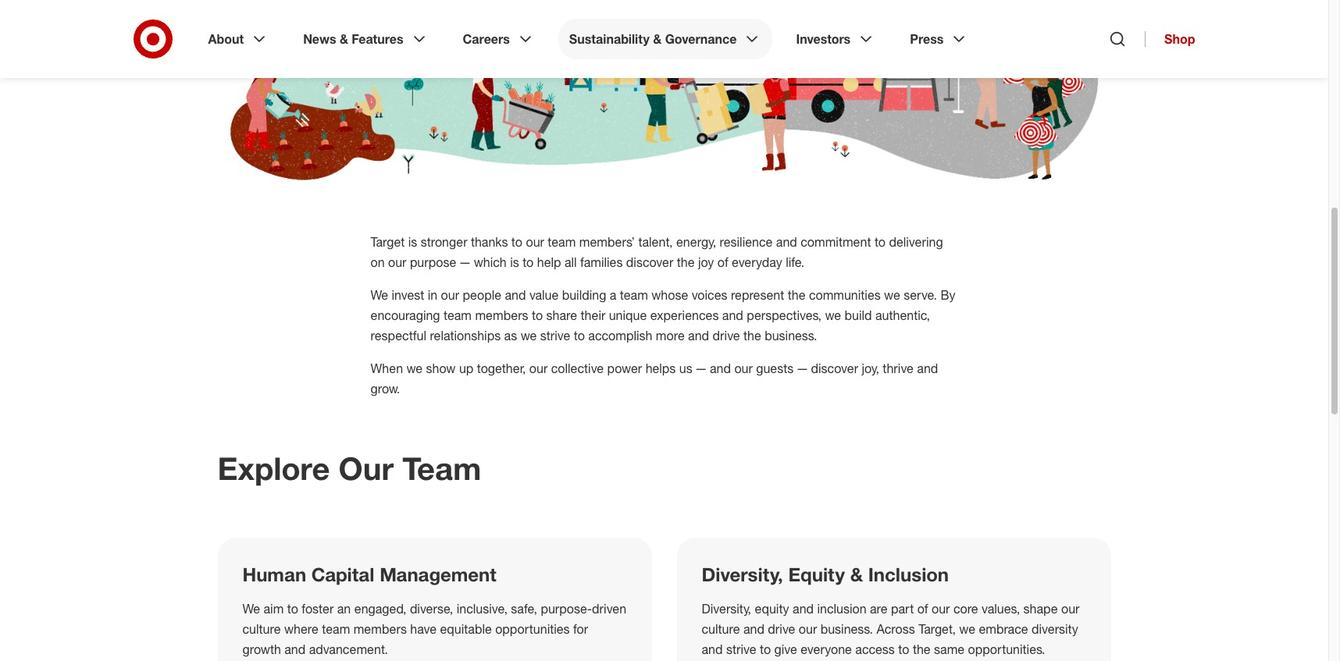 Task type: locate. For each thing, give the bounding box(es) containing it.
embrace
[[979, 622, 1028, 637]]

is right target
[[408, 234, 417, 250]]

our right "together,"
[[530, 361, 548, 376]]

culture inside 'we aim to foster an engaged, diverse, inclusive, safe, purpose-driven culture where team members have equitable opportunities for growth and advancement.'
[[243, 622, 281, 637]]

build
[[845, 308, 872, 323]]

0 horizontal spatial of
[[718, 255, 729, 270]]

aim
[[264, 601, 284, 617]]

and up life.
[[776, 234, 797, 250]]

investors link
[[785, 19, 887, 59]]

discover inside when we show up together, our collective power helps us — and our guests — discover joy, thrive and grow.
[[811, 361, 859, 376]]

0 horizontal spatial culture
[[243, 622, 281, 637]]

we inside when we show up together, our collective power helps us — and our guests — discover joy, thrive and grow.
[[407, 361, 423, 376]]

1 horizontal spatial drive
[[768, 622, 796, 637]]

discover inside target is stronger thanks to our team members' talent, energy, resilience and commitment to delivering on our purpose — which is to help all families discover the joy of everyday life.
[[626, 255, 674, 270]]

team up 'relationships'
[[444, 308, 472, 323]]

to down their
[[574, 328, 585, 344]]

to down value
[[532, 308, 543, 323]]

encouraging
[[371, 308, 440, 323]]

our right in
[[441, 287, 459, 303]]

0 horizontal spatial members
[[354, 622, 407, 637]]

strive left give at the bottom of page
[[726, 642, 757, 658]]

commitment
[[801, 234, 871, 250]]

0 horizontal spatial we
[[243, 601, 260, 617]]

sustainability & governance link
[[558, 19, 773, 59]]

members up as at the left
[[475, 308, 529, 323]]

1 diversity, from the top
[[702, 563, 783, 587]]

we down communities
[[825, 308, 841, 323]]

& for sustainability
[[653, 31, 662, 47]]

we for human capital management
[[243, 601, 260, 617]]

1 vertical spatial members
[[354, 622, 407, 637]]

1 vertical spatial diversity,
[[702, 601, 752, 617]]

diversity, equity & inclusion
[[702, 563, 949, 587]]

0 vertical spatial discover
[[626, 255, 674, 270]]

news & features link
[[292, 19, 439, 59]]

growth
[[243, 642, 281, 658]]

is right which
[[510, 255, 519, 270]]

strive down the share in the left of the page
[[540, 328, 571, 344]]

2 culture from the left
[[702, 622, 740, 637]]

1 horizontal spatial business.
[[821, 622, 873, 637]]

and down where
[[285, 642, 306, 658]]

explore our team
[[218, 450, 481, 487]]

& right news
[[340, 31, 348, 47]]

by
[[941, 287, 956, 303]]

we inside we invest in our people and value building a team whose voices represent the communities we serve. by encouraging team members to share their unique experiences and perspectives, we build authentic, respectful relationships as we strive to accomplish more and drive the business.
[[371, 287, 388, 303]]

discover
[[626, 255, 674, 270], [811, 361, 859, 376]]

on
[[371, 255, 385, 270]]

grow.
[[371, 381, 400, 397]]

share
[[547, 308, 577, 323]]

everyone
[[801, 642, 852, 658]]

1 horizontal spatial is
[[510, 255, 519, 270]]

1 horizontal spatial of
[[918, 601, 929, 617]]

diversity, left equity
[[702, 601, 752, 617]]

1 vertical spatial we
[[243, 601, 260, 617]]

target,
[[919, 622, 956, 637]]

of inside diversity, equity and inclusion are part of our core values, shape our culture and drive our business. across target, we embrace diversity and strive to give everyone access to the same opportunities.
[[918, 601, 929, 617]]

we right as at the left
[[521, 328, 537, 344]]

purpose-
[[541, 601, 592, 617]]

business.
[[765, 328, 818, 344], [821, 622, 873, 637]]

equitable
[[440, 622, 492, 637]]

team down an
[[322, 622, 350, 637]]

diversity
[[1032, 622, 1079, 637]]

1 vertical spatial discover
[[811, 361, 859, 376]]

is
[[408, 234, 417, 250], [510, 255, 519, 270]]

strive inside we invest in our people and value building a team whose voices represent the communities we serve. by encouraging team members to share their unique experiences and perspectives, we build authentic, respectful relationships as we strive to accomplish more and drive the business.
[[540, 328, 571, 344]]

in
[[428, 287, 438, 303]]

0 horizontal spatial is
[[408, 234, 417, 250]]

0 vertical spatial we
[[371, 287, 388, 303]]

1 vertical spatial business.
[[821, 622, 873, 637]]

to left help
[[523, 255, 534, 270]]

thrive
[[883, 361, 914, 376]]

families
[[580, 255, 623, 270]]

0 horizontal spatial strive
[[540, 328, 571, 344]]

our up target,
[[932, 601, 950, 617]]

1 vertical spatial strive
[[726, 642, 757, 658]]

we left "aim"
[[243, 601, 260, 617]]

culture inside diversity, equity and inclusion are part of our core values, shape our culture and drive our business. across target, we embrace diversity and strive to give everyone access to the same opportunities.
[[702, 622, 740, 637]]

0 vertical spatial is
[[408, 234, 417, 250]]

0 vertical spatial business.
[[765, 328, 818, 344]]

talent,
[[639, 234, 673, 250]]

and inside target is stronger thanks to our team members' talent, energy, resilience and commitment to delivering on our purpose — which is to help all families discover the joy of everyday life.
[[776, 234, 797, 250]]

&
[[340, 31, 348, 47], [653, 31, 662, 47], [850, 563, 863, 587]]

and inside 'we aim to foster an engaged, diverse, inclusive, safe, purpose-driven culture where team members have equitable opportunities for growth and advancement.'
[[285, 642, 306, 658]]

building
[[562, 287, 606, 303]]

we inside 'we aim to foster an engaged, diverse, inclusive, safe, purpose-driven culture where team members have equitable opportunities for growth and advancement.'
[[243, 601, 260, 617]]

1 vertical spatial is
[[510, 255, 519, 270]]

0 horizontal spatial —
[[460, 255, 470, 270]]

management
[[380, 563, 497, 587]]

— right us
[[696, 361, 707, 376]]

have
[[410, 622, 437, 637]]

shop
[[1165, 31, 1196, 47]]

the down target,
[[913, 642, 931, 658]]

purpose
[[410, 255, 456, 270]]

authentic,
[[876, 308, 930, 323]]

2 diversity, from the top
[[702, 601, 752, 617]]

1 horizontal spatial —
[[696, 361, 707, 376]]

life.
[[786, 255, 805, 270]]

business. inside we invest in our people and value building a team whose voices represent the communities we serve. by encouraging team members to share their unique experiences and perspectives, we build authentic, respectful relationships as we strive to accomplish more and drive the business.
[[765, 328, 818, 344]]

0 horizontal spatial discover
[[626, 255, 674, 270]]

we left show
[[407, 361, 423, 376]]

human capital management
[[243, 563, 497, 587]]

2 horizontal spatial &
[[850, 563, 863, 587]]

engaged,
[[354, 601, 407, 617]]

1 horizontal spatial discover
[[811, 361, 859, 376]]

news & features
[[303, 31, 404, 47]]

0 horizontal spatial business.
[[765, 328, 818, 344]]

team inside target is stronger thanks to our team members' talent, energy, resilience and commitment to delivering on our purpose — which is to help all families discover the joy of everyday life.
[[548, 234, 576, 250]]

capital
[[312, 563, 375, 587]]

0 horizontal spatial drive
[[713, 328, 740, 344]]

to right "aim"
[[287, 601, 298, 617]]

about link
[[197, 19, 280, 59]]

when
[[371, 361, 403, 376]]

whose
[[652, 287, 688, 303]]

drive down the voices
[[713, 328, 740, 344]]

we
[[371, 287, 388, 303], [243, 601, 260, 617]]

1 vertical spatial drive
[[768, 622, 796, 637]]

discover left joy,
[[811, 361, 859, 376]]

we down core
[[960, 622, 976, 637]]

drive
[[713, 328, 740, 344], [768, 622, 796, 637]]

& up inclusion
[[850, 563, 863, 587]]

0 vertical spatial of
[[718, 255, 729, 270]]

we for target is stronger thanks to our team members' talent, energy, resilience and commitment to delivering on our purpose — which is to help all families discover the joy of everyday life.
[[371, 287, 388, 303]]

& left governance
[[653, 31, 662, 47]]

0 horizontal spatial &
[[340, 31, 348, 47]]

members
[[475, 308, 529, 323], [354, 622, 407, 637]]

of
[[718, 255, 729, 270], [918, 601, 929, 617]]

1 horizontal spatial we
[[371, 287, 388, 303]]

diversity, for diversity, equity & inclusion
[[702, 563, 783, 587]]

of right joy
[[718, 255, 729, 270]]

drive up give at the bottom of page
[[768, 622, 796, 637]]

we left invest
[[371, 287, 388, 303]]

we
[[884, 287, 900, 303], [825, 308, 841, 323], [521, 328, 537, 344], [407, 361, 423, 376], [960, 622, 976, 637]]

when we show up together, our collective power helps us — and our guests — discover joy, thrive and grow.
[[371, 361, 938, 397]]

explore
[[218, 450, 330, 487]]

business. down perspectives, at the right top of page
[[765, 328, 818, 344]]

discover down talent,
[[626, 255, 674, 270]]

an
[[337, 601, 351, 617]]

the left joy
[[677, 255, 695, 270]]

team
[[548, 234, 576, 250], [620, 287, 648, 303], [444, 308, 472, 323], [322, 622, 350, 637]]

inclusion
[[868, 563, 949, 587]]

careers link
[[452, 19, 546, 59]]

show
[[426, 361, 456, 376]]

— left which
[[460, 255, 470, 270]]

members inside we invest in our people and value building a team whose voices represent the communities we serve. by encouraging team members to share their unique experiences and perspectives, we build authentic, respectful relationships as we strive to accomplish more and drive the business.
[[475, 308, 529, 323]]

and down the voices
[[722, 308, 744, 323]]

2 horizontal spatial —
[[797, 361, 808, 376]]

joy,
[[862, 361, 880, 376]]

1 horizontal spatial strive
[[726, 642, 757, 658]]

1 horizontal spatial &
[[653, 31, 662, 47]]

our inside we invest in our people and value building a team whose voices represent the communities we serve. by encouraging team members to share their unique experiences and perspectives, we build authentic, respectful relationships as we strive to accomplish more and drive the business.
[[441, 287, 459, 303]]

our up everyone
[[799, 622, 817, 637]]

team up all
[[548, 234, 576, 250]]

1 horizontal spatial members
[[475, 308, 529, 323]]

members down engaged,
[[354, 622, 407, 637]]

— right guests
[[797, 361, 808, 376]]

0 vertical spatial strive
[[540, 328, 571, 344]]

joy
[[698, 255, 714, 270]]

1 culture from the left
[[243, 622, 281, 637]]

and right equity
[[793, 601, 814, 617]]

0 vertical spatial members
[[475, 308, 529, 323]]

0 vertical spatial diversity,
[[702, 563, 783, 587]]

shop link
[[1145, 31, 1196, 47]]

members'
[[579, 234, 635, 250]]

diversity, up equity
[[702, 563, 783, 587]]

inclusive,
[[457, 601, 508, 617]]

and
[[776, 234, 797, 250], [505, 287, 526, 303], [722, 308, 744, 323], [688, 328, 709, 344], [710, 361, 731, 376], [917, 361, 938, 376], [793, 601, 814, 617], [744, 622, 765, 637], [285, 642, 306, 658], [702, 642, 723, 658]]

relationships
[[430, 328, 501, 344]]

1 vertical spatial of
[[918, 601, 929, 617]]

diversity, inside diversity, equity and inclusion are part of our core values, shape our culture and drive our business. across target, we embrace diversity and strive to give everyone access to the same opportunities.
[[702, 601, 752, 617]]

the inside diversity, equity and inclusion are part of our core values, shape our culture and drive our business. across target, we embrace diversity and strive to give everyone access to the same opportunities.
[[913, 642, 931, 658]]

our
[[526, 234, 544, 250], [388, 255, 407, 270], [441, 287, 459, 303], [530, 361, 548, 376], [735, 361, 753, 376], [932, 601, 950, 617], [1062, 601, 1080, 617], [799, 622, 817, 637]]

perspectives,
[[747, 308, 822, 323]]

business. down inclusion
[[821, 622, 873, 637]]

0 vertical spatial drive
[[713, 328, 740, 344]]

the
[[677, 255, 695, 270], [788, 287, 806, 303], [744, 328, 762, 344], [913, 642, 931, 658]]

equity
[[755, 601, 789, 617]]

1 horizontal spatial culture
[[702, 622, 740, 637]]

of right 'part'
[[918, 601, 929, 617]]

serve.
[[904, 287, 937, 303]]

news
[[303, 31, 336, 47]]

and right the thrive
[[917, 361, 938, 376]]

of inside target is stronger thanks to our team members' talent, energy, resilience and commitment to delivering on our purpose — which is to help all families discover the joy of everyday life.
[[718, 255, 729, 270]]

accomplish
[[588, 328, 653, 344]]

team inside 'we aim to foster an engaged, diverse, inclusive, safe, purpose-driven culture where team members have equitable opportunities for growth and advancement.'
[[322, 622, 350, 637]]



Task type: vqa. For each thing, say whether or not it's contained in the screenshot.
the '1962'
no



Task type: describe. For each thing, give the bounding box(es) containing it.
diversity, for diversity, equity and inclusion are part of our core values, shape our culture and drive our business. across target, we embrace diversity and strive to give everyone access to the same opportunities.
[[702, 601, 752, 617]]

press
[[910, 31, 944, 47]]

stronger
[[421, 234, 468, 250]]

inclusion
[[817, 601, 867, 617]]

part
[[891, 601, 914, 617]]

and down equity
[[744, 622, 765, 637]]

the up perspectives, at the right top of page
[[788, 287, 806, 303]]

target
[[371, 234, 405, 250]]

business. inside diversity, equity and inclusion are part of our core values, shape our culture and drive our business. across target, we embrace diversity and strive to give everyone access to the same opportunities.
[[821, 622, 873, 637]]

up
[[459, 361, 474, 376]]

equity
[[789, 563, 845, 587]]

to inside 'we aim to foster an engaged, diverse, inclusive, safe, purpose-driven culture where team members have equitable opportunities for growth and advancement.'
[[287, 601, 298, 617]]

voices
[[692, 287, 728, 303]]

advancement.
[[309, 642, 388, 658]]

together,
[[477, 361, 526, 376]]

press link
[[899, 19, 980, 59]]

we up authentic,
[[884, 287, 900, 303]]

thanks
[[471, 234, 508, 250]]

opportunities
[[495, 622, 570, 637]]

communities
[[809, 287, 881, 303]]

drive inside diversity, equity and inclusion are part of our core values, shape our culture and drive our business. across target, we embrace diversity and strive to give everyone access to the same opportunities.
[[768, 622, 796, 637]]

delivering
[[889, 234, 943, 250]]

driven
[[592, 601, 627, 617]]

careers
[[463, 31, 510, 47]]

team
[[402, 450, 481, 487]]

our right the on
[[388, 255, 407, 270]]

to left "delivering"
[[875, 234, 886, 250]]

diversity, equity and inclusion are part of our core values, shape our culture and drive our business. across target, we embrace diversity and strive to give everyone access to the same opportunities.
[[702, 601, 1080, 658]]

our left guests
[[735, 361, 753, 376]]

opportunities.
[[968, 642, 1046, 658]]

invest
[[392, 287, 424, 303]]

collective
[[551, 361, 604, 376]]

we inside diversity, equity and inclusion are part of our core values, shape our culture and drive our business. across target, we embrace diversity and strive to give everyone access to the same opportunities.
[[960, 622, 976, 637]]

power
[[607, 361, 642, 376]]

for
[[573, 622, 588, 637]]

people
[[463, 287, 502, 303]]

to down across
[[899, 642, 910, 658]]

give
[[775, 642, 797, 658]]

governance
[[665, 31, 737, 47]]

as
[[504, 328, 517, 344]]

investors
[[796, 31, 851, 47]]

about
[[208, 31, 244, 47]]

target is stronger thanks to our team members' talent, energy, resilience and commitment to delivering on our purpose — which is to help all families discover the joy of everyday life.
[[371, 234, 943, 270]]

strive inside diversity, equity and inclusion are part of our core values, shape our culture and drive our business. across target, we embrace diversity and strive to give everyone access to the same opportunities.
[[726, 642, 757, 658]]

access
[[856, 642, 895, 658]]

across
[[877, 622, 915, 637]]

which
[[474, 255, 507, 270]]

represent
[[731, 287, 785, 303]]

the down perspectives, at the right top of page
[[744, 328, 762, 344]]

experiences
[[650, 308, 719, 323]]

safe,
[[511, 601, 537, 617]]

are
[[870, 601, 888, 617]]

& for news
[[340, 31, 348, 47]]

all
[[565, 255, 577, 270]]

we invest in our people and value building a team whose voices represent the communities we serve. by encouraging team members to share their unique experiences and perspectives, we build authentic, respectful relationships as we strive to accomplish more and drive the business.
[[371, 287, 956, 344]]

human
[[243, 563, 306, 587]]

foster
[[302, 601, 334, 617]]

drive inside we invest in our people and value building a team whose voices represent the communities we serve. by encouraging team members to share their unique experiences and perspectives, we build authentic, respectful relationships as we strive to accomplish more and drive the business.
[[713, 328, 740, 344]]

and left value
[[505, 287, 526, 303]]

features
[[352, 31, 404, 47]]

sustainability
[[569, 31, 650, 47]]

our up the diversity
[[1062, 601, 1080, 617]]

team right a
[[620, 287, 648, 303]]

values,
[[982, 601, 1020, 617]]

to right thanks
[[512, 234, 523, 250]]

resilience
[[720, 234, 773, 250]]

members inside 'we aim to foster an engaged, diverse, inclusive, safe, purpose-driven culture where team members have equitable opportunities for growth and advancement.'
[[354, 622, 407, 637]]

and down experiences
[[688, 328, 709, 344]]

energy,
[[676, 234, 716, 250]]

we aim to foster an engaged, diverse, inclusive, safe, purpose-driven culture where team members have equitable opportunities for growth and advancement.
[[243, 601, 627, 658]]

our
[[339, 450, 394, 487]]

core
[[954, 601, 979, 617]]

our up help
[[526, 234, 544, 250]]

— inside target is stronger thanks to our team members' talent, energy, resilience and commitment to delivering on our purpose — which is to help all families discover the joy of everyday life.
[[460, 255, 470, 270]]

helps
[[646, 361, 676, 376]]

where
[[284, 622, 319, 637]]

us
[[679, 361, 693, 376]]

the inside target is stronger thanks to our team members' talent, energy, resilience and commitment to delivering on our purpose — which is to help all families discover the joy of everyday life.
[[677, 255, 695, 270]]

unique
[[609, 308, 647, 323]]

and right us
[[710, 361, 731, 376]]

to left give at the bottom of page
[[760, 642, 771, 658]]

more
[[656, 328, 685, 344]]

and left give at the bottom of page
[[702, 642, 723, 658]]

help
[[537, 255, 561, 270]]

everyday
[[732, 255, 783, 270]]

sustainability & governance
[[569, 31, 737, 47]]

a
[[610, 287, 617, 303]]

diverse,
[[410, 601, 453, 617]]

respectful
[[371, 328, 427, 344]]

value
[[530, 287, 559, 303]]

guests
[[756, 361, 794, 376]]



